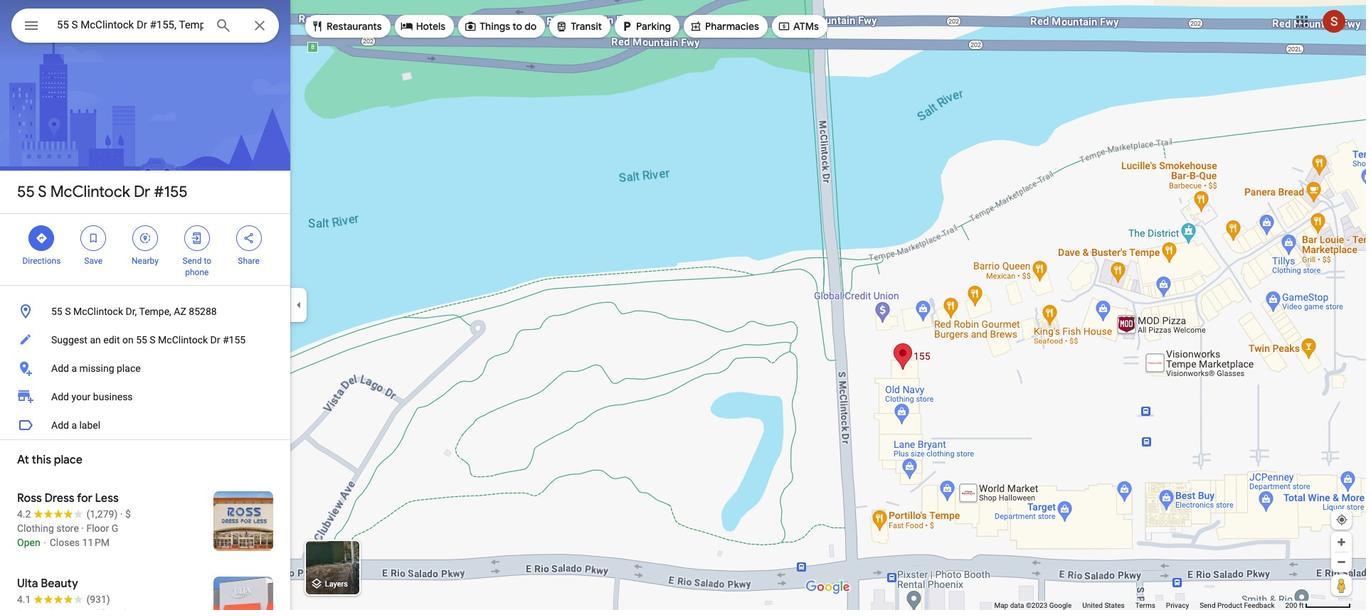 Task type: vqa. For each thing, say whether or not it's contained in the screenshot.


Task type: locate. For each thing, give the bounding box(es) containing it.
missing
[[79, 363, 114, 374]]

send inside button
[[1200, 602, 1216, 610]]

a left missing
[[71, 363, 77, 374]]

send product feedback
[[1200, 602, 1275, 610]]

1 vertical spatial a
[[71, 420, 77, 431]]

clothing store · floor g open ⋅ closes 11 pm
[[17, 523, 118, 549]]

to inside  things to do
[[513, 20, 522, 33]]

google maps element
[[0, 0, 1366, 611]]

· inside clothing store · floor g open ⋅ closes 11 pm
[[81, 523, 84, 534]]

a inside button
[[71, 420, 77, 431]]

send for send product feedback
[[1200, 602, 1216, 610]]


[[139, 231, 152, 246]]

· right store
[[81, 523, 84, 534]]

1 horizontal spatial 55
[[51, 306, 62, 317]]

$
[[125, 509, 131, 520]]

1 horizontal spatial place
[[117, 363, 141, 374]]

privacy
[[1166, 602, 1189, 610]]

2 vertical spatial mcclintock
[[158, 334, 208, 346]]

0 vertical spatial place
[[117, 363, 141, 374]]

1 vertical spatial ·
[[81, 523, 84, 534]]

0 horizontal spatial #155
[[154, 182, 188, 202]]

mcclintock
[[50, 182, 130, 202], [73, 306, 123, 317], [158, 334, 208, 346]]

 pharmacies
[[690, 19, 759, 34]]

zoom out image
[[1336, 557, 1347, 568]]

55 up the suggest
[[51, 306, 62, 317]]

send for send to phone
[[183, 256, 202, 266]]


[[621, 19, 633, 34]]

s up the suggest
[[65, 306, 71, 317]]

2 add from the top
[[51, 391, 69, 403]]

3 add from the top
[[51, 420, 69, 431]]

2 horizontal spatial s
[[150, 334, 156, 346]]

0 horizontal spatial dr
[[134, 182, 150, 202]]

add a label button
[[0, 411, 290, 440]]

0 horizontal spatial s
[[38, 182, 47, 202]]

place inside "button"
[[117, 363, 141, 374]]

terms
[[1136, 602, 1156, 610]]

send product feedback button
[[1200, 601, 1275, 611]]

s
[[38, 182, 47, 202], [65, 306, 71, 317], [150, 334, 156, 346]]

google account: sheryl atherton  
(sheryl.atherton@adept.ai) image
[[1323, 10, 1346, 32]]

floor
[[86, 523, 109, 534]]

· left price: inexpensive icon at the left of page
[[120, 509, 123, 520]]

google
[[1049, 602, 1072, 610]]

a inside "button"
[[71, 363, 77, 374]]

4.2
[[17, 509, 31, 520]]

©2023
[[1026, 602, 1048, 610]]

to inside send to phone
[[204, 256, 211, 266]]

terms button
[[1136, 601, 1156, 611]]

#155
[[154, 182, 188, 202], [223, 334, 246, 346]]

s for 55 s mcclintock dr #155
[[38, 182, 47, 202]]

united states
[[1083, 602, 1125, 610]]

beauty
[[41, 577, 78, 591]]

1 vertical spatial to
[[204, 256, 211, 266]]

g
[[112, 523, 118, 534]]

dress
[[45, 492, 74, 506]]

0 vertical spatial s
[[38, 182, 47, 202]]

a for label
[[71, 420, 77, 431]]

none field inside 55 s mcclintock dr #155, tempe, az 85281 field
[[57, 16, 204, 33]]

1 vertical spatial add
[[51, 391, 69, 403]]

a left label
[[71, 420, 77, 431]]

1 vertical spatial s
[[65, 306, 71, 317]]

85288
[[189, 306, 217, 317]]

s right on
[[150, 334, 156, 346]]

a for missing
[[71, 363, 77, 374]]

ulta beauty
[[17, 577, 78, 591]]

0 horizontal spatial place
[[54, 453, 82, 468]]

send left product at bottom right
[[1200, 602, 1216, 610]]

55 s mcclintock dr, tempe, az 85288 button
[[0, 297, 290, 326]]

1 horizontal spatial send
[[1200, 602, 1216, 610]]

add a missing place button
[[0, 354, 290, 383]]

collapse side panel image
[[291, 297, 307, 313]]

restaurants
[[327, 20, 382, 33]]


[[690, 19, 702, 34]]

55 for 55 s mcclintock dr #155
[[17, 182, 35, 202]]

place
[[117, 363, 141, 374], [54, 453, 82, 468]]

4.1 stars 931 reviews image
[[17, 593, 110, 607]]

0 vertical spatial mcclintock
[[50, 182, 130, 202]]

2 a from the top
[[71, 420, 77, 431]]

1 horizontal spatial to
[[513, 20, 522, 33]]

add inside button
[[51, 420, 69, 431]]

add left your
[[51, 391, 69, 403]]


[[35, 231, 48, 246]]

to up phone at top
[[204, 256, 211, 266]]

add
[[51, 363, 69, 374], [51, 391, 69, 403], [51, 420, 69, 431]]

0 vertical spatial 55
[[17, 182, 35, 202]]

2 vertical spatial 55
[[136, 334, 147, 346]]

add a label
[[51, 420, 100, 431]]

send
[[183, 256, 202, 266], [1200, 602, 1216, 610]]

55 s mcclintock dr #155 main content
[[0, 0, 290, 611]]


[[311, 19, 324, 34]]

place right this
[[54, 453, 82, 468]]

edit
[[103, 334, 120, 346]]

·
[[120, 509, 123, 520], [81, 523, 84, 534]]

tempe,
[[139, 306, 171, 317]]

(931)
[[86, 594, 110, 606]]

map data ©2023 google
[[994, 602, 1072, 610]]

55
[[17, 182, 35, 202], [51, 306, 62, 317], [136, 334, 147, 346]]

 restaurants
[[311, 19, 382, 34]]

dr
[[134, 182, 150, 202], [210, 334, 220, 346]]

4.1
[[17, 594, 31, 606]]

at
[[17, 453, 29, 468]]

0 horizontal spatial ·
[[81, 523, 84, 534]]

add left label
[[51, 420, 69, 431]]

add down the suggest
[[51, 363, 69, 374]]

None field
[[57, 16, 204, 33]]

1 add from the top
[[51, 363, 69, 374]]

footer
[[994, 601, 1286, 611]]

product
[[1218, 602, 1242, 610]]

mcclintock down az
[[158, 334, 208, 346]]

price: inexpensive image
[[125, 509, 131, 520]]

states
[[1105, 602, 1125, 610]]

1 vertical spatial 55
[[51, 306, 62, 317]]

0 horizontal spatial to
[[204, 256, 211, 266]]

0 vertical spatial add
[[51, 363, 69, 374]]

0 horizontal spatial send
[[183, 256, 202, 266]]

1 vertical spatial #155
[[223, 334, 246, 346]]

ft
[[1299, 602, 1304, 610]]

55 right on
[[136, 334, 147, 346]]

55 s mcclintock dr #155
[[17, 182, 188, 202]]

footer containing map data ©2023 google
[[994, 601, 1286, 611]]

1 vertical spatial dr
[[210, 334, 220, 346]]

0 vertical spatial to
[[513, 20, 522, 33]]

mcclintock inside 55 s mcclintock dr, tempe, az 85288 button
[[73, 306, 123, 317]]

dr down 85288
[[210, 334, 220, 346]]

55 up directions on the top of the page
[[17, 182, 35, 202]]

0 vertical spatial a
[[71, 363, 77, 374]]

add for add a missing place
[[51, 363, 69, 374]]


[[778, 19, 791, 34]]

 atms
[[778, 19, 819, 34]]

0 vertical spatial send
[[183, 256, 202, 266]]

place down on
[[117, 363, 141, 374]]

1 vertical spatial mcclintock
[[73, 306, 123, 317]]

clothing
[[17, 523, 54, 534]]

1 a from the top
[[71, 363, 77, 374]]

0 horizontal spatial 55
[[17, 182, 35, 202]]

200
[[1286, 602, 1298, 610]]

send inside send to phone
[[183, 256, 202, 266]]

2 vertical spatial add
[[51, 420, 69, 431]]

closes
[[50, 537, 80, 549]]

mcclintock up 
[[50, 182, 130, 202]]

suggest an edit on 55 s mcclintock dr #155 button
[[0, 326, 290, 354]]

to left do
[[513, 20, 522, 33]]

a
[[71, 363, 77, 374], [71, 420, 77, 431]]

1 horizontal spatial s
[[65, 306, 71, 317]]

add your business link
[[0, 383, 290, 411]]

to
[[513, 20, 522, 33], [204, 256, 211, 266]]

mcclintock up an
[[73, 306, 123, 317]]

1 horizontal spatial #155
[[223, 334, 246, 346]]

for
[[77, 492, 92, 506]]

1 vertical spatial send
[[1200, 602, 1216, 610]]

nearby
[[132, 256, 159, 266]]

 things to do
[[464, 19, 537, 34]]

add inside "button"
[[51, 363, 69, 374]]

your
[[71, 391, 91, 403]]

1 vertical spatial place
[[54, 453, 82, 468]]

this
[[32, 453, 51, 468]]

save
[[84, 256, 102, 266]]

mcclintock for dr,
[[73, 306, 123, 317]]

atms
[[793, 20, 819, 33]]

0 vertical spatial ·
[[120, 509, 123, 520]]

dr up 
[[134, 182, 150, 202]]

s up ''
[[38, 182, 47, 202]]

1 horizontal spatial dr
[[210, 334, 220, 346]]

 hotels
[[400, 19, 446, 34]]

less
[[95, 492, 119, 506]]

send up phone at top
[[183, 256, 202, 266]]

200 ft
[[1286, 602, 1304, 610]]



Task type: describe. For each thing, give the bounding box(es) containing it.
send to phone
[[183, 256, 211, 278]]

united states button
[[1083, 601, 1125, 611]]

mcclintock for dr
[[50, 182, 130, 202]]

an
[[90, 334, 101, 346]]

55 S McClintock Dr #155, Tempe, AZ 85281 field
[[11, 9, 279, 43]]

1 horizontal spatial ·
[[120, 509, 123, 520]]

55 s mcclintock dr, tempe, az 85288
[[51, 306, 217, 317]]

transit
[[571, 20, 602, 33]]

actions for 55 s mcclintock dr #155 region
[[0, 214, 290, 285]]

label
[[79, 420, 100, 431]]

directions
[[22, 256, 61, 266]]

suggest an edit on 55 s mcclintock dr #155
[[51, 334, 246, 346]]

phone
[[185, 268, 209, 278]]

pharmacies
[[705, 20, 759, 33]]

 parking
[[621, 19, 671, 34]]

add for add a label
[[51, 420, 69, 431]]

s for 55 s mcclintock dr, tempe, az 85288
[[65, 306, 71, 317]]

open
[[17, 537, 40, 549]]

do
[[525, 20, 537, 33]]

0 vertical spatial dr
[[134, 182, 150, 202]]

mcclintock inside the 'suggest an edit on 55 s mcclintock dr #155' button
[[158, 334, 208, 346]]


[[555, 19, 568, 34]]


[[87, 231, 100, 246]]

(1,279)
[[86, 509, 118, 520]]


[[191, 231, 203, 246]]

0 vertical spatial #155
[[154, 182, 188, 202]]

hotels
[[416, 20, 446, 33]]

business
[[93, 391, 133, 403]]

4.2 stars 1,279 reviews image
[[17, 507, 118, 522]]


[[242, 231, 255, 246]]

add your business
[[51, 391, 133, 403]]

layers
[[325, 580, 348, 589]]

data
[[1010, 602, 1024, 610]]

2 vertical spatial s
[[150, 334, 156, 346]]

ulta
[[17, 577, 38, 591]]

dr,
[[126, 306, 137, 317]]

privacy button
[[1166, 601, 1189, 611]]

· $
[[120, 509, 131, 520]]

show street view coverage image
[[1331, 575, 1352, 596]]

things
[[480, 20, 510, 33]]

parking
[[636, 20, 671, 33]]

ross dress for less
[[17, 492, 119, 506]]

show your location image
[[1336, 514, 1349, 527]]

az
[[174, 306, 186, 317]]

11 pm
[[82, 537, 110, 549]]

55 for 55 s mcclintock dr, tempe, az 85288
[[51, 306, 62, 317]]

add a missing place
[[51, 363, 141, 374]]

map
[[994, 602, 1009, 610]]

⋅
[[43, 537, 47, 549]]

2 horizontal spatial 55
[[136, 334, 147, 346]]

footer inside google maps element
[[994, 601, 1286, 611]]

zoom in image
[[1336, 537, 1347, 548]]

suggest
[[51, 334, 87, 346]]


[[464, 19, 477, 34]]

 transit
[[555, 19, 602, 34]]

dr inside button
[[210, 334, 220, 346]]

on
[[122, 334, 134, 346]]

ross
[[17, 492, 42, 506]]

#155 inside button
[[223, 334, 246, 346]]

store
[[56, 523, 79, 534]]

200 ft button
[[1286, 602, 1351, 610]]


[[23, 16, 40, 36]]


[[400, 19, 413, 34]]

at this place
[[17, 453, 82, 468]]

 button
[[11, 9, 51, 46]]

add for add your business
[[51, 391, 69, 403]]

share
[[238, 256, 260, 266]]

united
[[1083, 602, 1103, 610]]

 search field
[[11, 9, 279, 46]]



